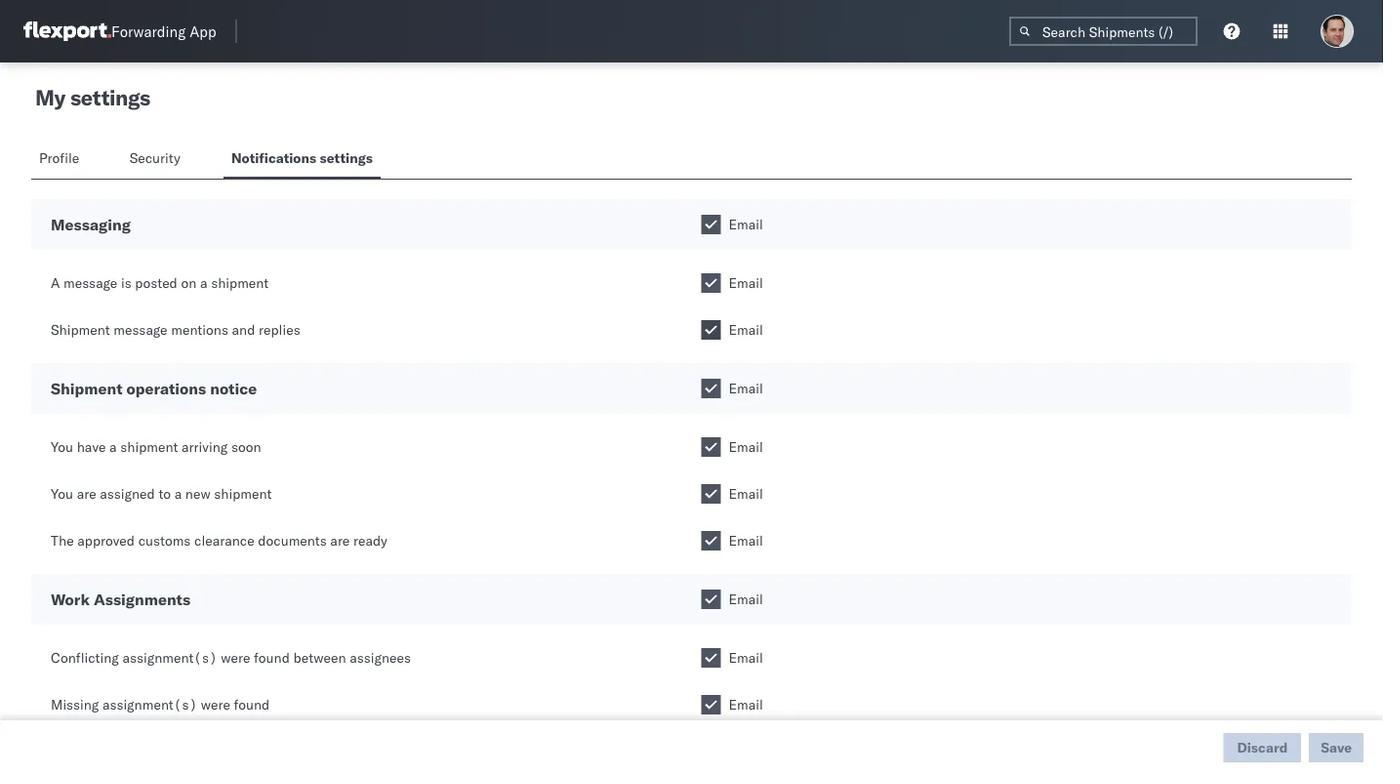 Task type: vqa. For each thing, say whether or not it's contained in the screenshot.
the The
yes



Task type: describe. For each thing, give the bounding box(es) containing it.
email for missing assignment(s) were found
[[729, 696, 763, 713]]

documents
[[258, 532, 327, 549]]

new
[[185, 485, 210, 502]]

my settings
[[35, 84, 150, 111]]

profile button
[[31, 141, 90, 179]]

shipment operations notice
[[51, 379, 257, 398]]

you have a shipment arriving soon
[[51, 438, 261, 455]]

work
[[51, 590, 90, 609]]

0 vertical spatial are
[[77, 485, 96, 502]]

posted
[[135, 274, 177, 291]]

approved
[[77, 532, 135, 549]]

Search Shipments (/) text field
[[1009, 17, 1198, 46]]

2 vertical spatial a
[[174, 485, 182, 502]]

to
[[159, 485, 171, 502]]

the
[[51, 532, 74, 549]]

assignment(s) for missing
[[102, 696, 197, 713]]

conflicting assignment(s) were found between assignees
[[51, 649, 411, 666]]

notice
[[210, 379, 257, 398]]

arriving
[[182, 438, 228, 455]]

a
[[51, 274, 60, 291]]

a message is posted on a shipment
[[51, 274, 269, 291]]

clearance
[[194, 532, 255, 549]]

messaging
[[51, 215, 131, 234]]

0 vertical spatial a
[[200, 274, 207, 291]]

is
[[121, 274, 131, 291]]

you for you have a shipment arriving soon
[[51, 438, 73, 455]]

forwarding
[[111, 22, 186, 41]]

security
[[129, 149, 180, 166]]

app
[[190, 22, 216, 41]]

notifications settings button
[[223, 141, 381, 179]]

profile
[[39, 149, 79, 166]]

email for you have a shipment arriving soon
[[729, 438, 763, 455]]

between
[[293, 649, 346, 666]]

shipment for shipment message mentions and replies
[[51, 321, 110, 338]]

have
[[77, 438, 106, 455]]

missing assignment(s) were found
[[51, 696, 270, 713]]

missing
[[51, 696, 99, 713]]

shipment for new
[[214, 485, 272, 502]]



Task type: locate. For each thing, give the bounding box(es) containing it.
0 vertical spatial message
[[63, 274, 117, 291]]

1 horizontal spatial are
[[330, 532, 350, 549]]

1 vertical spatial settings
[[320, 149, 373, 166]]

8 email from the top
[[729, 591, 763, 608]]

settings right my
[[70, 84, 150, 111]]

1 you from the top
[[51, 438, 73, 455]]

0 vertical spatial assignment(s)
[[122, 649, 217, 666]]

found
[[254, 649, 290, 666], [234, 696, 270, 713]]

the approved customs clearance documents are ready
[[51, 532, 387, 549]]

conflicting
[[51, 649, 119, 666]]

assignment(s)
[[122, 649, 217, 666], [102, 696, 197, 713]]

assignments
[[94, 590, 190, 609]]

notifications settings
[[231, 149, 373, 166]]

0 vertical spatial shipment
[[51, 321, 110, 338]]

email
[[729, 216, 763, 233], [729, 274, 763, 291], [729, 321, 763, 338], [729, 380, 763, 397], [729, 438, 763, 455], [729, 485, 763, 502], [729, 532, 763, 549], [729, 591, 763, 608], [729, 649, 763, 666], [729, 696, 763, 713]]

shipment down a
[[51, 321, 110, 338]]

7 email from the top
[[729, 532, 763, 549]]

1 horizontal spatial settings
[[320, 149, 373, 166]]

settings right notifications
[[320, 149, 373, 166]]

message down is
[[114, 321, 167, 338]]

email for work assignments
[[729, 591, 763, 608]]

were down conflicting assignment(s) were found between assignees
[[201, 696, 230, 713]]

flexport. image
[[23, 21, 111, 41]]

settings for notifications settings
[[320, 149, 373, 166]]

0 vertical spatial found
[[254, 649, 290, 666]]

settings inside button
[[320, 149, 373, 166]]

0 horizontal spatial are
[[77, 485, 96, 502]]

1 vertical spatial you
[[51, 485, 73, 502]]

1 vertical spatial found
[[234, 696, 270, 713]]

1 vertical spatial shipment
[[120, 438, 178, 455]]

email for conflicting assignment(s) were found between assignees
[[729, 649, 763, 666]]

shipment
[[51, 321, 110, 338], [51, 379, 122, 398]]

notifications
[[231, 149, 316, 166]]

1 vertical spatial shipment
[[51, 379, 122, 398]]

were left between
[[221, 649, 250, 666]]

found for conflicting assignment(s) were found between assignees
[[254, 649, 290, 666]]

2 vertical spatial shipment
[[214, 485, 272, 502]]

1 vertical spatial assignment(s)
[[102, 696, 197, 713]]

you
[[51, 438, 73, 455], [51, 485, 73, 502]]

mentions
[[171, 321, 228, 338]]

shipment message mentions and replies
[[51, 321, 300, 338]]

2 shipment from the top
[[51, 379, 122, 398]]

9 email from the top
[[729, 649, 763, 666]]

settings
[[70, 84, 150, 111], [320, 149, 373, 166]]

email for messaging
[[729, 216, 763, 233]]

a
[[200, 274, 207, 291], [109, 438, 117, 455], [174, 485, 182, 502]]

on
[[181, 274, 197, 291]]

2 you from the top
[[51, 485, 73, 502]]

6 email from the top
[[729, 485, 763, 502]]

10 email from the top
[[729, 696, 763, 713]]

are left ready
[[330, 532, 350, 549]]

my
[[35, 84, 65, 111]]

replies
[[259, 321, 300, 338]]

email for you are assigned to a new shipment
[[729, 485, 763, 502]]

assignment(s) up missing assignment(s) were found
[[122, 649, 217, 666]]

5 email from the top
[[729, 438, 763, 455]]

assigned
[[100, 485, 155, 502]]

0 vertical spatial settings
[[70, 84, 150, 111]]

message for a
[[63, 274, 117, 291]]

email for a message is posted on a shipment
[[729, 274, 763, 291]]

4 email from the top
[[729, 380, 763, 397]]

message right a
[[63, 274, 117, 291]]

ready
[[353, 532, 387, 549]]

0 vertical spatial were
[[221, 649, 250, 666]]

0 horizontal spatial a
[[109, 438, 117, 455]]

customs
[[138, 532, 191, 549]]

0 vertical spatial shipment
[[211, 274, 269, 291]]

work assignments
[[51, 590, 190, 609]]

assignment(s) right missing at the bottom
[[102, 696, 197, 713]]

email for shipment message mentions and replies
[[729, 321, 763, 338]]

found down conflicting assignment(s) were found between assignees
[[234, 696, 270, 713]]

1 vertical spatial message
[[114, 321, 167, 338]]

you left have
[[51, 438, 73, 455]]

shipment
[[211, 274, 269, 291], [120, 438, 178, 455], [214, 485, 272, 502]]

operations
[[126, 379, 206, 398]]

message for shipment
[[114, 321, 167, 338]]

forwarding app
[[111, 22, 216, 41]]

were for missing
[[201, 696, 230, 713]]

1 vertical spatial a
[[109, 438, 117, 455]]

settings for my settings
[[70, 84, 150, 111]]

message
[[63, 274, 117, 291], [114, 321, 167, 338]]

assignees
[[350, 649, 411, 666]]

were
[[221, 649, 250, 666], [201, 696, 230, 713]]

shipment up you are assigned to a new shipment
[[120, 438, 178, 455]]

1 shipment from the top
[[51, 321, 110, 338]]

you up the on the bottom left
[[51, 485, 73, 502]]

a right on
[[200, 274, 207, 291]]

are
[[77, 485, 96, 502], [330, 532, 350, 549]]

shipment for a
[[211, 274, 269, 291]]

and
[[232, 321, 255, 338]]

0 horizontal spatial settings
[[70, 84, 150, 111]]

found for missing assignment(s) were found
[[234, 696, 270, 713]]

2 email from the top
[[729, 274, 763, 291]]

3 email from the top
[[729, 321, 763, 338]]

found left between
[[254, 649, 290, 666]]

are left assigned
[[77, 485, 96, 502]]

1 horizontal spatial a
[[174, 485, 182, 502]]

security button
[[122, 141, 192, 179]]

assignment(s) for conflicting
[[122, 649, 217, 666]]

1 vertical spatial were
[[201, 696, 230, 713]]

0 vertical spatial you
[[51, 438, 73, 455]]

you are assigned to a new shipment
[[51, 485, 272, 502]]

1 vertical spatial are
[[330, 532, 350, 549]]

None checkbox
[[701, 215, 721, 234], [701, 273, 721, 293], [701, 320, 721, 340], [701, 437, 721, 457], [701, 484, 721, 504], [701, 531, 721, 551], [701, 648, 721, 668], [701, 695, 721, 715], [701, 215, 721, 234], [701, 273, 721, 293], [701, 320, 721, 340], [701, 437, 721, 457], [701, 484, 721, 504], [701, 531, 721, 551], [701, 648, 721, 668], [701, 695, 721, 715]]

2 horizontal spatial a
[[200, 274, 207, 291]]

forwarding app link
[[23, 21, 216, 41]]

you for you are assigned to a new shipment
[[51, 485, 73, 502]]

shipment for shipment operations notice
[[51, 379, 122, 398]]

shipment up and
[[211, 274, 269, 291]]

a right to
[[174, 485, 182, 502]]

1 email from the top
[[729, 216, 763, 233]]

shipment up have
[[51, 379, 122, 398]]

soon
[[231, 438, 261, 455]]

shipment right the new
[[214, 485, 272, 502]]

None checkbox
[[701, 379, 721, 398], [701, 590, 721, 609], [701, 379, 721, 398], [701, 590, 721, 609]]

email for the approved customs clearance documents are ready
[[729, 532, 763, 549]]

a right have
[[109, 438, 117, 455]]

were for conflicting
[[221, 649, 250, 666]]

email for shipment operations notice
[[729, 380, 763, 397]]



